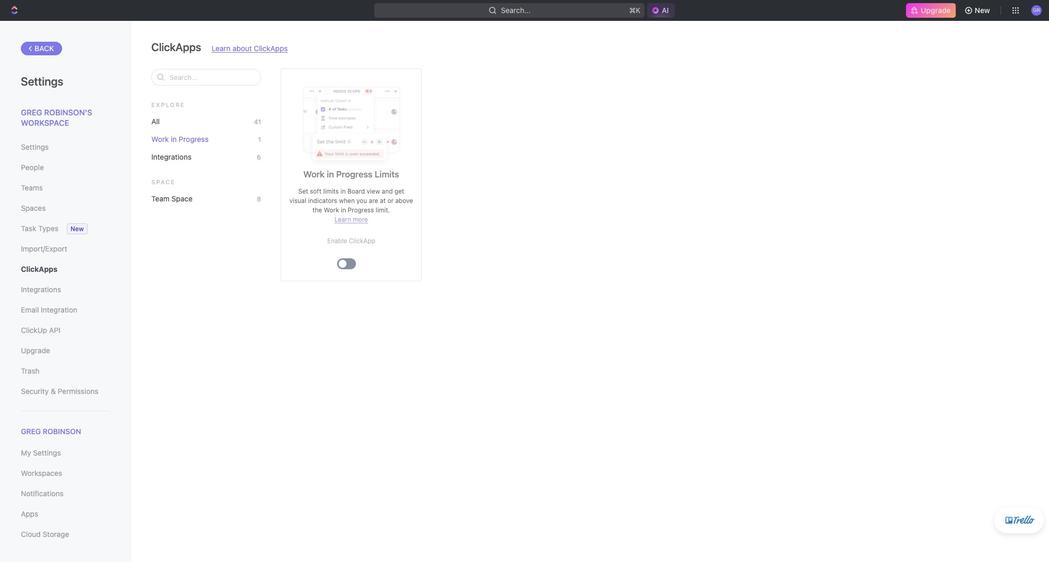 Task type: locate. For each thing, give the bounding box(es) containing it.
1 greg from the top
[[21, 108, 42, 117]]

41
[[254, 118, 261, 126]]

learn about clickapps
[[212, 44, 288, 53]]

progress up board
[[336, 169, 373, 180]]

0 horizontal spatial learn
[[212, 44, 231, 53]]

types
[[38, 224, 58, 233]]

upgrade left new button
[[921, 6, 951, 15]]

above
[[396, 197, 413, 205]]

integrations down work in progress
[[151, 152, 192, 161]]

back
[[34, 44, 54, 53]]

learn left "more"
[[335, 216, 351, 224]]

or
[[388, 197, 394, 205]]

1 vertical spatial work
[[304, 169, 325, 180]]

people
[[21, 163, 44, 172]]

in down "when"
[[341, 206, 346, 214]]

clickapps
[[151, 41, 201, 53], [254, 44, 288, 53], [21, 265, 58, 274]]

work down all
[[151, 135, 169, 144]]

1 vertical spatial new
[[70, 225, 84, 233]]

1 horizontal spatial upgrade link
[[907, 3, 957, 18]]

0 vertical spatial progress
[[179, 135, 209, 144]]

view
[[367, 187, 380, 195]]

learn about clickapps link
[[212, 44, 288, 53]]

2 vertical spatial work
[[324, 206, 339, 214]]

1 horizontal spatial integrations
[[151, 152, 192, 161]]

workspaces link
[[21, 465, 109, 483]]

1 vertical spatial upgrade link
[[21, 342, 109, 360]]

0 vertical spatial greg
[[21, 108, 42, 117]]

upgrade link
[[907, 3, 957, 18], [21, 342, 109, 360]]

upgrade link left new button
[[907, 3, 957, 18]]

0 vertical spatial work
[[151, 135, 169, 144]]

upgrade link down clickup api link
[[21, 342, 109, 360]]

work
[[151, 135, 169, 144], [304, 169, 325, 180], [324, 206, 339, 214]]

ai button
[[648, 3, 676, 18]]

clickapps up search... text field
[[151, 41, 201, 53]]

1 horizontal spatial new
[[975, 6, 991, 15]]

progress up "more"
[[348, 206, 374, 214]]

task types
[[21, 224, 58, 233]]

0 horizontal spatial integrations
[[21, 285, 61, 294]]

spaces
[[21, 204, 46, 213]]

new button
[[961, 2, 997, 19]]

notifications link
[[21, 485, 109, 503]]

ai
[[662, 6, 669, 15]]

work in progress limits
[[304, 169, 399, 180]]

clickup api link
[[21, 322, 109, 339]]

email integration link
[[21, 301, 109, 319]]

learn left about
[[212, 44, 231, 53]]

greg inside greg robinson's workspace
[[21, 108, 42, 117]]

my settings link
[[21, 445, 109, 462]]

spaces link
[[21, 200, 109, 217]]

space right team
[[172, 194, 193, 203]]

1 vertical spatial greg
[[21, 427, 41, 436]]

integrations
[[151, 152, 192, 161], [21, 285, 61, 294]]

integrations inside settings element
[[21, 285, 61, 294]]

new
[[975, 6, 991, 15], [70, 225, 84, 233]]

greg up my at the left bottom of the page
[[21, 427, 41, 436]]

board
[[348, 187, 365, 195]]

about
[[233, 44, 252, 53]]

Search... text field
[[170, 69, 255, 85]]

explore
[[151, 101, 185, 108]]

1 vertical spatial integrations
[[21, 285, 61, 294]]

more
[[353, 216, 368, 224]]

the
[[313, 206, 322, 214]]

1 vertical spatial progress
[[336, 169, 373, 180]]

new inside settings element
[[70, 225, 84, 233]]

security & permissions link
[[21, 383, 109, 401]]

progress for work in progress limits
[[336, 169, 373, 180]]

0 horizontal spatial upgrade
[[21, 346, 50, 355]]

work for work in progress limits
[[304, 169, 325, 180]]

apps link
[[21, 506, 109, 523]]

work up soft
[[304, 169, 325, 180]]

settings element
[[0, 21, 131, 562]]

0 horizontal spatial clickapps
[[21, 265, 58, 274]]

settings right my at the left bottom of the page
[[33, 449, 61, 458]]

in
[[171, 135, 177, 144], [327, 169, 334, 180], [341, 187, 346, 195], [341, 206, 346, 214]]

0 horizontal spatial upgrade link
[[21, 342, 109, 360]]

upgrade
[[921, 6, 951, 15], [21, 346, 50, 355]]

work inside set soft limits in board view and get visual indicators when you are at or above the work in progress limit. learn more
[[324, 206, 339, 214]]

learn
[[212, 44, 231, 53], [335, 216, 351, 224]]

in up "when"
[[341, 187, 346, 195]]

1 horizontal spatial upgrade
[[921, 6, 951, 15]]

clickapps link
[[21, 261, 109, 278]]

1 vertical spatial upgrade
[[21, 346, 50, 355]]

greg for greg robinson
[[21, 427, 41, 436]]

0 vertical spatial upgrade
[[921, 6, 951, 15]]

security & permissions
[[21, 387, 98, 396]]

email
[[21, 306, 39, 314]]

2 vertical spatial settings
[[33, 449, 61, 458]]

learn inside set soft limits in board view and get visual indicators when you are at or above the work in progress limit. learn more
[[335, 216, 351, 224]]

settings
[[21, 75, 63, 88], [21, 143, 49, 151], [33, 449, 61, 458]]

integration
[[41, 306, 77, 314]]

0 horizontal spatial new
[[70, 225, 84, 233]]

soft
[[310, 187, 322, 195]]

greg
[[21, 108, 42, 117], [21, 427, 41, 436]]

work down the indicators
[[324, 206, 339, 214]]

progress down explore
[[179, 135, 209, 144]]

progress inside set soft limits in board view and get visual indicators when you are at or above the work in progress limit. learn more
[[348, 206, 374, 214]]

clickapps right about
[[254, 44, 288, 53]]

get
[[395, 187, 404, 195]]

clickapps down import/export
[[21, 265, 58, 274]]

teams link
[[21, 179, 109, 197]]

1 horizontal spatial learn
[[335, 216, 351, 224]]

0 vertical spatial learn
[[212, 44, 231, 53]]

2 greg from the top
[[21, 427, 41, 436]]

integrations up email integration
[[21, 285, 61, 294]]

notifications
[[21, 489, 64, 498]]

greg up workspace
[[21, 108, 42, 117]]

space up team
[[151, 179, 176, 185]]

clickup
[[21, 326, 47, 335]]

2 horizontal spatial clickapps
[[254, 44, 288, 53]]

import/export link
[[21, 240, 109, 258]]

teams
[[21, 183, 43, 192]]

settings down back link at the left of page
[[21, 75, 63, 88]]

limits
[[323, 187, 339, 195]]

space
[[151, 179, 176, 185], [172, 194, 193, 203]]

upgrade down clickup
[[21, 346, 50, 355]]

0 vertical spatial new
[[975, 6, 991, 15]]

progress
[[179, 135, 209, 144], [336, 169, 373, 180], [348, 206, 374, 214]]

enable clickapp
[[327, 237, 375, 245]]

2 vertical spatial progress
[[348, 206, 374, 214]]

⌘k
[[629, 6, 641, 15]]

1 vertical spatial learn
[[335, 216, 351, 224]]

settings up people on the top left of the page
[[21, 143, 49, 151]]

clickup api
[[21, 326, 60, 335]]

task
[[21, 224, 36, 233]]

1 vertical spatial space
[[172, 194, 193, 203]]

0 vertical spatial settings
[[21, 75, 63, 88]]



Task type: describe. For each thing, give the bounding box(es) containing it.
1
[[258, 136, 261, 144]]

learn more link
[[335, 216, 368, 224]]

workspace
[[21, 118, 69, 127]]

0 vertical spatial integrations
[[151, 152, 192, 161]]

in down explore
[[171, 135, 177, 144]]

storage
[[43, 530, 69, 539]]

&
[[51, 387, 56, 396]]

set soft limits in board view and get visual indicators when you are at or above the work in progress limit. learn more
[[290, 187, 413, 224]]

trash link
[[21, 362, 109, 380]]

limit.
[[376, 206, 390, 214]]

robinson
[[43, 427, 81, 436]]

import/export
[[21, 244, 67, 253]]

api
[[49, 326, 60, 335]]

at
[[380, 197, 386, 205]]

security
[[21, 387, 49, 396]]

8
[[257, 195, 261, 203]]

set
[[298, 187, 308, 195]]

greg robinson's workspace
[[21, 108, 92, 127]]

1 vertical spatial settings
[[21, 143, 49, 151]]

visual
[[290, 197, 307, 205]]

people link
[[21, 159, 109, 177]]

my settings
[[21, 449, 61, 458]]

progress for work in progress
[[179, 135, 209, 144]]

workspaces
[[21, 469, 62, 478]]

email integration
[[21, 306, 77, 314]]

all
[[151, 117, 160, 126]]

0 vertical spatial upgrade link
[[907, 3, 957, 18]]

back link
[[21, 42, 62, 55]]

cloud storage
[[21, 530, 69, 539]]

6
[[257, 154, 261, 161]]

greg robinson
[[21, 427, 81, 436]]

cloud storage link
[[21, 526, 109, 544]]

permissions
[[58, 387, 98, 396]]

gr button
[[1029, 2, 1046, 19]]

greg for greg robinson's workspace
[[21, 108, 42, 117]]

work for work in progress
[[151, 135, 169, 144]]

clickapp
[[349, 237, 375, 245]]

integrations link
[[21, 281, 109, 299]]

upgrade inside settings element
[[21, 346, 50, 355]]

indicators
[[308, 197, 337, 205]]

search...
[[501, 6, 531, 15]]

0 vertical spatial space
[[151, 179, 176, 185]]

work in progress
[[151, 135, 209, 144]]

robinson's
[[44, 108, 92, 117]]

team space
[[151, 194, 193, 203]]

enable
[[327, 237, 347, 245]]

gr
[[1033, 7, 1041, 13]]

limits
[[375, 169, 399, 180]]

1 horizontal spatial clickapps
[[151, 41, 201, 53]]

clickapps inside settings element
[[21, 265, 58, 274]]

and
[[382, 187, 393, 195]]

when
[[339, 197, 355, 205]]

trash
[[21, 367, 40, 376]]

my
[[21, 449, 31, 458]]

team
[[151, 194, 170, 203]]

are
[[369, 197, 378, 205]]

new inside new button
[[975, 6, 991, 15]]

apps
[[21, 510, 38, 519]]

you
[[357, 197, 367, 205]]

cloud
[[21, 530, 41, 539]]

settings link
[[21, 138, 109, 156]]

in up "limits"
[[327, 169, 334, 180]]



Task type: vqa. For each thing, say whether or not it's contained in the screenshot.
IMPORT/EXPORT
yes



